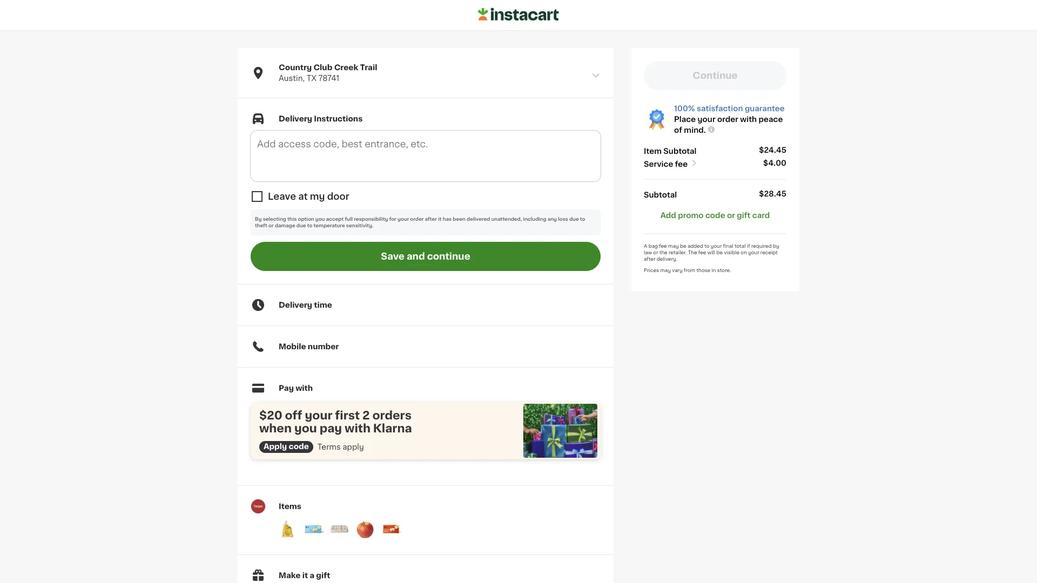 Task type: vqa. For each thing, say whether or not it's contained in the screenshot.
second frozen from left
no



Task type: describe. For each thing, give the bounding box(es) containing it.
items
[[279, 503, 301, 511]]

1 horizontal spatial be
[[717, 250, 723, 255]]

of
[[674, 126, 682, 134]]

or inside a bag fee may be added to your final total if required by law or the retailer. the fee will be visible on your receipt after delivery.
[[653, 250, 658, 255]]

trail
[[360, 64, 377, 71]]

the
[[660, 250, 668, 255]]

good & gather lemons image
[[277, 519, 298, 540]]

1 vertical spatial may
[[660, 268, 671, 273]]

full
[[345, 217, 353, 222]]

a
[[644, 244, 647, 249]]

delivery time
[[279, 301, 332, 309]]

loss
[[558, 217, 568, 222]]

bag
[[649, 244, 658, 249]]

your down if at the right
[[748, 250, 759, 255]]

100% satisfaction guarantee
[[674, 105, 785, 112]]

if
[[747, 244, 750, 249]]

1 horizontal spatial to
[[580, 217, 585, 222]]

order inside place your order with peace of mind.
[[717, 116, 738, 123]]

$20
[[259, 410, 282, 421]]

1 vertical spatial it
[[302, 572, 308, 580]]

instructions
[[314, 115, 363, 123]]

final
[[723, 244, 733, 249]]

with inside place your order with peace of mind.
[[740, 116, 757, 123]]

peace
[[759, 116, 783, 123]]

by selecting this option you accept full responsibility for your order after it has been delivered unattended, including any loss due to theft or damage due to temperature sensitivity.
[[255, 217, 585, 228]]

leave
[[268, 192, 296, 201]]

unattended,
[[491, 217, 522, 222]]

selecting
[[263, 217, 286, 222]]

make it a gift
[[279, 572, 330, 580]]

by
[[773, 244, 779, 249]]

service fee
[[644, 160, 688, 168]]

when
[[259, 423, 292, 434]]

delivery for delivery time
[[279, 301, 312, 309]]

option
[[298, 217, 314, 222]]

retailer.
[[669, 250, 687, 255]]

by
[[255, 217, 262, 222]]

visible
[[724, 250, 740, 255]]

leave at my door
[[268, 192, 349, 201]]

after inside by selecting this option you accept full responsibility for your order after it has been delivered unattended, including any loss due to theft or damage due to temperature sensitivity.
[[425, 217, 437, 222]]

vary
[[672, 268, 683, 273]]

promo
[[678, 212, 704, 219]]

place
[[674, 116, 696, 123]]

you inside $20 off your first 2 orders when you pay with klarna
[[294, 423, 317, 434]]

1 vertical spatial to
[[307, 223, 312, 228]]

with inside $20 off your first 2 orders when you pay with klarna
[[345, 423, 371, 434]]

country club creek trail austin, tx 78741
[[279, 64, 377, 82]]

receipt
[[761, 250, 778, 255]]

any
[[548, 217, 557, 222]]

your inside $20 off your first 2 orders when you pay with klarna
[[305, 410, 332, 421]]

continue
[[427, 252, 470, 261]]

service
[[644, 160, 673, 168]]

added
[[688, 244, 703, 249]]

responsibility
[[354, 217, 388, 222]]

2 horizontal spatial fee
[[698, 250, 706, 255]]

add promo code or gift card
[[660, 212, 770, 219]]

save and continue
[[381, 252, 470, 261]]

save and continue button
[[251, 242, 601, 271]]

this
[[287, 217, 297, 222]]

a bag fee may be added to your final total if required by law or the retailer. the fee will be visible on your receipt after delivery.
[[644, 244, 779, 261]]

1 vertical spatial subtotal
[[644, 191, 677, 199]]

1 vertical spatial fee
[[659, 244, 667, 249]]

delivery address image
[[591, 71, 601, 80]]

damage
[[275, 223, 295, 228]]

item subtotal
[[644, 147, 697, 155]]

creek
[[334, 64, 358, 71]]

off
[[285, 410, 302, 421]]

a
[[310, 572, 314, 580]]

78741
[[318, 75, 339, 82]]

honeycrisp apple bag image
[[354, 519, 376, 540]]

has
[[443, 217, 452, 222]]

to inside a bag fee may be added to your final total if required by law or the retailer. the fee will be visible on your receipt after delivery.
[[705, 244, 710, 249]]

from
[[684, 268, 695, 273]]

2
[[362, 410, 370, 421]]

more info about 100% satisfaction guarantee image
[[707, 125, 716, 134]]

satisfaction
[[697, 105, 743, 112]]

your inside place your order with peace of mind.
[[698, 116, 716, 123]]

$20 off your first 2 orders when you pay with klarna
[[259, 410, 412, 434]]

$28.45
[[759, 190, 787, 197]]

card
[[752, 212, 770, 219]]

prices may vary from those in store.
[[644, 268, 731, 273]]

for
[[389, 217, 396, 222]]



Task type: locate. For each thing, give the bounding box(es) containing it.
0 vertical spatial code
[[706, 212, 725, 219]]

or inside by selecting this option you accept full responsibility for your order after it has been delivered unattended, including any loss due to theft or damage due to temperature sensitivity.
[[269, 223, 274, 228]]

gift inside button
[[737, 212, 751, 219]]

fee up the
[[659, 244, 667, 249]]

delivery down austin,
[[279, 115, 312, 123]]

0 vertical spatial or
[[727, 212, 735, 219]]

and
[[407, 252, 425, 261]]

gift
[[737, 212, 751, 219], [316, 572, 330, 580]]

0 horizontal spatial after
[[425, 217, 437, 222]]

2 vertical spatial fee
[[698, 250, 706, 255]]

tx
[[307, 75, 317, 82]]

gift right a
[[316, 572, 330, 580]]

accept
[[326, 217, 344, 222]]

fee left will
[[698, 250, 706, 255]]

your up will
[[711, 244, 722, 249]]

0 vertical spatial after
[[425, 217, 437, 222]]

1 vertical spatial code
[[289, 443, 309, 451]]

0 vertical spatial with
[[740, 116, 757, 123]]

1 vertical spatial you
[[294, 423, 317, 434]]

None text field
[[251, 131, 601, 182]]

those
[[697, 268, 710, 273]]

1 horizontal spatial order
[[717, 116, 738, 123]]

delivery
[[279, 115, 312, 123], [279, 301, 312, 309]]

first
[[335, 410, 360, 421]]

2 delivery from the top
[[279, 301, 312, 309]]

$24.45
[[759, 146, 787, 154]]

order down 100% satisfaction guarantee
[[717, 116, 738, 123]]

austin,
[[279, 75, 305, 82]]

on
[[741, 250, 747, 255]]

0 horizontal spatial fee
[[659, 244, 667, 249]]

you up temperature
[[315, 217, 325, 222]]

fee down the 'item subtotal'
[[675, 160, 688, 168]]

apply code
[[264, 443, 309, 451]]

will
[[708, 250, 715, 255]]

make
[[279, 572, 301, 580]]

0 vertical spatial fee
[[675, 160, 688, 168]]

1 vertical spatial order
[[410, 217, 424, 222]]

country
[[279, 64, 312, 71]]

due down option in the left top of the page
[[296, 223, 306, 228]]

0 vertical spatial gift
[[737, 212, 751, 219]]

may
[[668, 244, 679, 249], [660, 268, 671, 273]]

code right the promo
[[706, 212, 725, 219]]

required
[[751, 244, 772, 249]]

time
[[314, 301, 332, 309]]

0 horizontal spatial gift
[[316, 572, 330, 580]]

to right loss
[[580, 217, 585, 222]]

1 horizontal spatial after
[[644, 257, 656, 261]]

or inside button
[[727, 212, 735, 219]]

good & gather grade a cage-free large eggs image
[[328, 519, 350, 540]]

1 vertical spatial be
[[717, 250, 723, 255]]

may inside a bag fee may be added to your final total if required by law or the retailer. the fee will be visible on your receipt after delivery.
[[668, 244, 679, 249]]

you down off
[[294, 423, 317, 434]]

0 horizontal spatial order
[[410, 217, 424, 222]]

klarna
[[373, 423, 412, 434]]

your up pay
[[305, 410, 332, 421]]

prices
[[644, 268, 659, 273]]

0 horizontal spatial be
[[680, 244, 686, 249]]

1 vertical spatial delivery
[[279, 301, 312, 309]]

100%
[[674, 105, 695, 112]]

including
[[523, 217, 546, 222]]

terms apply
[[318, 444, 364, 451]]

good & gather unsalted butter image
[[380, 519, 402, 540]]

door
[[327, 192, 349, 201]]

gift left card
[[737, 212, 751, 219]]

0 vertical spatial due
[[569, 217, 579, 222]]

sensitivity.
[[346, 223, 374, 228]]

pay
[[279, 385, 294, 392]]

mobile number
[[279, 343, 339, 351]]

2 vertical spatial with
[[345, 423, 371, 434]]

1 horizontal spatial code
[[706, 212, 725, 219]]

may up the retailer.
[[668, 244, 679, 249]]

code
[[706, 212, 725, 219], [289, 443, 309, 451]]

apply
[[343, 444, 364, 451]]

subtotal up add
[[644, 191, 677, 199]]

good & gather salted butter image
[[303, 519, 324, 540]]

law
[[644, 250, 652, 255]]

2 horizontal spatial with
[[740, 116, 757, 123]]

0 vertical spatial may
[[668, 244, 679, 249]]

order
[[717, 116, 738, 123], [410, 217, 424, 222]]

2 vertical spatial to
[[705, 244, 710, 249]]

after inside a bag fee may be added to your final total if required by law or the retailer. the fee will be visible on your receipt after delivery.
[[644, 257, 656, 261]]

delivery.
[[657, 257, 677, 261]]

may down delivery.
[[660, 268, 671, 273]]

store.
[[717, 268, 731, 273]]

delivery for delivery instructions
[[279, 115, 312, 123]]

my
[[310, 192, 325, 201]]

your
[[698, 116, 716, 123], [398, 217, 409, 222], [711, 244, 722, 249], [748, 250, 759, 255], [305, 410, 332, 421]]

0 vertical spatial you
[[315, 217, 325, 222]]

to
[[580, 217, 585, 222], [307, 223, 312, 228], [705, 244, 710, 249]]

it left a
[[302, 572, 308, 580]]

your inside by selecting this option you accept full responsibility for your order after it has been delivered unattended, including any loss due to theft or damage due to temperature sensitivity.
[[398, 217, 409, 222]]

your right for
[[398, 217, 409, 222]]

pay
[[320, 423, 342, 434]]

to down option in the left top of the page
[[307, 223, 312, 228]]

1 horizontal spatial fee
[[675, 160, 688, 168]]

save
[[381, 252, 405, 261]]

1 delivery from the top
[[279, 115, 312, 123]]

orders
[[372, 410, 412, 421]]

after down the 'law'
[[644, 257, 656, 261]]

delivered
[[467, 217, 490, 222]]

number
[[308, 343, 339, 351]]

0 vertical spatial subtotal
[[664, 147, 697, 155]]

2 horizontal spatial or
[[727, 212, 735, 219]]

it inside by selecting this option you accept full responsibility for your order after it has been delivered unattended, including any loss due to theft or damage due to temperature sensitivity.
[[438, 217, 442, 222]]

1 vertical spatial due
[[296, 223, 306, 228]]

theft
[[255, 223, 267, 228]]

to up will
[[705, 244, 710, 249]]

$4.00
[[763, 159, 787, 167]]

subtotal
[[664, 147, 697, 155], [644, 191, 677, 199]]

be up the retailer.
[[680, 244, 686, 249]]

delivery instructions
[[279, 115, 363, 123]]

0 horizontal spatial it
[[302, 572, 308, 580]]

0 horizontal spatial code
[[289, 443, 309, 451]]

due
[[569, 217, 579, 222], [296, 223, 306, 228]]

due right loss
[[569, 217, 579, 222]]

your up more info about 100% satisfaction guarantee image at the right
[[698, 116, 716, 123]]

be right will
[[717, 250, 723, 255]]

or down bag
[[653, 250, 658, 255]]

at
[[298, 192, 308, 201]]

with right pay
[[296, 385, 313, 392]]

1 horizontal spatial or
[[653, 250, 658, 255]]

terms
[[318, 444, 341, 451]]

code right apply
[[289, 443, 309, 451]]

with down the 2
[[345, 423, 371, 434]]

0 vertical spatial be
[[680, 244, 686, 249]]

2 vertical spatial or
[[653, 250, 658, 255]]

it left 'has'
[[438, 217, 442, 222]]

with down guarantee
[[740, 116, 757, 123]]

1 vertical spatial after
[[644, 257, 656, 261]]

1 horizontal spatial it
[[438, 217, 442, 222]]

mind.
[[684, 126, 706, 134]]

club
[[314, 64, 332, 71]]

or left card
[[727, 212, 735, 219]]

0 horizontal spatial to
[[307, 223, 312, 228]]

1 vertical spatial gift
[[316, 572, 330, 580]]

0 vertical spatial order
[[717, 116, 738, 123]]

0 horizontal spatial with
[[296, 385, 313, 392]]

mobile
[[279, 343, 306, 351]]

1 vertical spatial with
[[296, 385, 313, 392]]

or down selecting
[[269, 223, 274, 228]]

add
[[660, 212, 676, 219]]

0 vertical spatial to
[[580, 217, 585, 222]]

1 horizontal spatial due
[[569, 217, 579, 222]]

you inside by selecting this option you accept full responsibility for your order after it has been delivered unattended, including any loss due to theft or damage due to temperature sensitivity.
[[315, 217, 325, 222]]

place your order with peace of mind.
[[674, 116, 783, 134]]

0 horizontal spatial or
[[269, 223, 274, 228]]

order inside by selecting this option you accept full responsibility for your order after it has been delivered unattended, including any loss due to theft or damage due to temperature sensitivity.
[[410, 217, 424, 222]]

1 vertical spatial or
[[269, 223, 274, 228]]

0 vertical spatial delivery
[[279, 115, 312, 123]]

been
[[453, 217, 466, 222]]

subtotal up service fee
[[664, 147, 697, 155]]

1 horizontal spatial with
[[345, 423, 371, 434]]

1 horizontal spatial gift
[[737, 212, 751, 219]]

item
[[644, 147, 662, 155]]

after left 'has'
[[425, 217, 437, 222]]

pay with
[[279, 385, 313, 392]]

2 horizontal spatial to
[[705, 244, 710, 249]]

temperature
[[314, 223, 345, 228]]

fee
[[675, 160, 688, 168], [659, 244, 667, 249], [698, 250, 706, 255]]

home image
[[478, 6, 559, 22]]

total
[[735, 244, 746, 249]]

in
[[712, 268, 716, 273]]

code inside add promo code or gift card button
[[706, 212, 725, 219]]

the
[[688, 250, 697, 255]]

apply
[[264, 443, 287, 451]]

be
[[680, 244, 686, 249], [717, 250, 723, 255]]

0 horizontal spatial due
[[296, 223, 306, 228]]

delivery left time
[[279, 301, 312, 309]]

order right for
[[410, 217, 424, 222]]

0 vertical spatial it
[[438, 217, 442, 222]]



